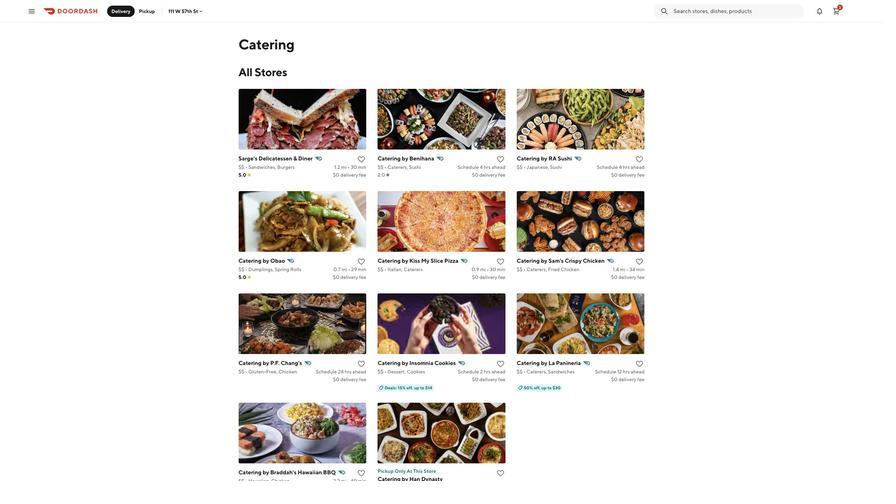Task type: describe. For each thing, give the bounding box(es) containing it.
5.0 for sarge's delicatessen & diner
[[239, 172, 246, 178]]

by for kiss
[[402, 258, 409, 264]]

catering for cookies
[[378, 360, 401, 367]]

2.0
[[378, 172, 385, 178]]

open menu image
[[28, 7, 36, 15]]

$$ • sandwiches, burgers
[[239, 164, 295, 170]]

catering for hawaiian
[[239, 469, 262, 476]]

sandwiches
[[548, 369, 575, 375]]

• left "29"
[[348, 267, 350, 272]]

ra
[[549, 155, 557, 162]]

1 vertical spatial 2
[[480, 369, 483, 375]]

• for catering by obao
[[245, 267, 248, 272]]

$$ for catering by insomnia cookies
[[378, 369, 384, 375]]

sandwiches,
[[249, 164, 276, 170]]

ahead for catering by p.f. chang's
[[353, 369, 367, 375]]

caterers, for benihana
[[388, 164, 408, 170]]

$$ • dumplings, spring rolls
[[239, 267, 302, 272]]

free,
[[266, 369, 278, 375]]

schedule 24 hrs ahead
[[316, 369, 367, 375]]

chicken for $$ • gluten-free, chicken
[[279, 369, 297, 375]]

sam's
[[549, 258, 564, 264]]

sushi for $$ • caterers, sushi
[[409, 164, 421, 170]]

$$ • caterers, sandwiches
[[517, 369, 575, 375]]

catering by benihana
[[378, 155, 435, 162]]

1 up from the left
[[414, 385, 420, 391]]

italian,
[[388, 267, 403, 272]]

mi for catering by kiss my slice pizza
[[481, 267, 486, 272]]

$$ for catering by kiss my slice pizza
[[378, 267, 384, 272]]

hrs for catering by la panineria
[[623, 369, 630, 375]]

pickup only at this store
[[378, 468, 436, 474]]

spring
[[275, 267, 290, 272]]

• for catering by la panineria
[[524, 369, 526, 375]]

japanese,
[[527, 164, 549, 170]]

ahead for catering by la panineria
[[631, 369, 645, 375]]

pizza
[[445, 258, 459, 264]]

4 for catering by benihana
[[480, 164, 483, 170]]

1.4 mi • 34 min
[[613, 267, 645, 272]]

$$ for sarge's delicatessen & diner
[[239, 164, 244, 170]]

15%
[[398, 385, 406, 391]]

slice
[[431, 258, 444, 264]]

diner
[[298, 155, 313, 162]]

min for my
[[497, 267, 506, 272]]

57th
[[182, 8, 192, 14]]

12
[[618, 369, 622, 375]]

w
[[175, 8, 181, 14]]

by for insomnia
[[402, 360, 409, 367]]

catering by sam's crispy chicken
[[517, 258, 605, 264]]

catering by braddah's hawaiian bbq link
[[239, 468, 367, 481]]

$$ for catering by p.f. chang's
[[239, 369, 244, 375]]

mi for catering by sam's crispy chicken
[[620, 267, 626, 272]]

sarge's
[[239, 155, 258, 162]]

34
[[630, 267, 636, 272]]

3 items, open order cart image
[[833, 7, 841, 15]]

gluten-
[[249, 369, 266, 375]]

click to add this store to your saved list image for catering by obao
[[357, 258, 366, 266]]

catering up $$ • caterers, sushi
[[378, 155, 401, 162]]

50% off, up to $30
[[524, 385, 561, 391]]

29
[[351, 267, 357, 272]]

30 for catering by kiss my slice pizza
[[490, 267, 496, 272]]

catering by la panineria
[[517, 360, 581, 367]]

click to add this store to your saved list image for catering by la panineria
[[636, 360, 644, 368]]

click to add this store to your saved list image for catering by sam's crispy chicken
[[636, 258, 644, 266]]

at
[[407, 468, 413, 474]]

111 w 57th st button
[[168, 8, 204, 14]]

$14
[[426, 385, 432, 391]]

braddah's
[[270, 469, 297, 476]]

schedule for catering by la panineria
[[596, 369, 617, 375]]

catering by obao
[[239, 258, 285, 264]]

sushi for $$ • japanese, sushi
[[550, 164, 562, 170]]

store
[[424, 468, 436, 474]]

111
[[168, 8, 174, 14]]

1.2 mi • 30 min
[[335, 164, 367, 170]]

schedule 4 hrs ahead for catering by benihana
[[458, 164, 506, 170]]

ahead for catering by ra sushi
[[631, 164, 645, 170]]

caterers, for sam's
[[527, 267, 547, 272]]

stores
[[255, 65, 287, 79]]

sarge's delicatessen & diner
[[239, 155, 313, 162]]

schedule for catering by benihana
[[458, 164, 479, 170]]

catering for sushi
[[517, 155, 540, 162]]

dessert,
[[388, 369, 406, 375]]

pickup only at this store link
[[378, 468, 506, 481]]

$$ • caterers, sushi
[[378, 164, 421, 170]]

24
[[338, 369, 344, 375]]

kiss
[[410, 258, 420, 264]]

0.9
[[472, 267, 480, 272]]

catering for my
[[378, 258, 401, 264]]

0.7 mi • 29 min
[[334, 267, 367, 272]]

by for ra
[[541, 155, 548, 162]]

$$ • italian, caterers
[[378, 267, 423, 272]]

hrs for catering by p.f. chang's
[[345, 369, 352, 375]]

deals: 15% off, up to $14
[[385, 385, 432, 391]]

1.2
[[335, 164, 340, 170]]

2 off, from the left
[[534, 385, 541, 391]]

click to add this store to your saved list image for catering by braddah's hawaiian bbq
[[357, 469, 366, 478]]

hrs for catering by benihana
[[484, 164, 491, 170]]

chicken for $$ • caterers, fried chicken
[[561, 267, 580, 272]]

&
[[294, 155, 297, 162]]

hrs for catering by insomnia cookies
[[484, 369, 491, 375]]

crispy
[[565, 258, 582, 264]]

• right 0.9
[[487, 267, 489, 272]]

• for catering by kiss my slice pizza
[[385, 267, 387, 272]]

1 to from the left
[[420, 385, 425, 391]]

$$ for catering by sam's crispy chicken
[[517, 267, 523, 272]]

catering by kiss my slice pizza
[[378, 258, 459, 264]]

this
[[414, 468, 423, 474]]

insomnia
[[410, 360, 434, 367]]



Task type: vqa. For each thing, say whether or not it's contained in the screenshot.
the leftmost Seasonings
no



Task type: locate. For each thing, give the bounding box(es) containing it.
caterers, left fried at bottom right
[[527, 267, 547, 272]]

2 4 from the left
[[619, 164, 622, 170]]

0 vertical spatial cookies
[[435, 360, 456, 367]]

0.9 mi • 30 min
[[472, 267, 506, 272]]

sushi down benihana
[[409, 164, 421, 170]]

dumplings,
[[249, 267, 274, 272]]

pickup for pickup
[[139, 8, 155, 14]]

4 for catering by ra sushi
[[619, 164, 622, 170]]

up
[[414, 385, 420, 391], [542, 385, 547, 391]]

0 horizontal spatial cookies
[[407, 369, 425, 375]]

pickup left 111 on the top left of the page
[[139, 8, 155, 14]]

click to add this store to your saved list image for catering by ra sushi
[[636, 155, 644, 164]]

by for obao
[[263, 258, 269, 264]]

by for p.f.
[[263, 360, 269, 367]]

0 horizontal spatial chicken
[[279, 369, 297, 375]]

0 vertical spatial 30
[[351, 164, 357, 170]]

catering up gluten-
[[239, 360, 262, 367]]

• for catering by p.f. chang's
[[245, 369, 248, 375]]

mi right 0.9
[[481, 267, 486, 272]]

to
[[420, 385, 425, 391], [548, 385, 552, 391]]

30
[[351, 164, 357, 170], [490, 267, 496, 272]]

by up $$ • caterers, sushi
[[402, 155, 409, 162]]

0 vertical spatial 5.0
[[239, 172, 246, 178]]

catering by insomnia cookies
[[378, 360, 456, 367]]

by up $$ • dessert, cookies
[[402, 360, 409, 367]]

$$ down sarge's
[[239, 164, 244, 170]]

min
[[358, 164, 367, 170], [358, 267, 367, 272], [497, 267, 506, 272], [637, 267, 645, 272]]

$$ right 0.9 mi • 30 min
[[517, 267, 523, 272]]

2 inside 2 button
[[840, 5, 842, 9]]

0 horizontal spatial 2
[[480, 369, 483, 375]]

catering up dumplings,
[[239, 258, 262, 264]]

by left la
[[541, 360, 548, 367]]

• up 2.0 at the top of the page
[[385, 164, 387, 170]]

schedule 4 hrs ahead for catering by ra sushi
[[597, 164, 645, 170]]

$$ left japanese,
[[517, 164, 523, 170]]

0 horizontal spatial 30
[[351, 164, 357, 170]]

caterers,
[[388, 164, 408, 170], [527, 267, 547, 272], [527, 369, 547, 375]]

cookies for catering by insomnia cookies
[[435, 360, 456, 367]]

click to add this store to your saved list image for catering by p.f. chang's
[[357, 360, 366, 368]]

la
[[549, 360, 555, 367]]

schedule for catering by ra sushi
[[597, 164, 618, 170]]

$$ • dessert, cookies
[[378, 369, 425, 375]]

catering up japanese,
[[517, 155, 540, 162]]

$30
[[553, 385, 561, 391]]

by left "ra"
[[541, 155, 548, 162]]

all stores
[[239, 65, 287, 79]]

• left fried at bottom right
[[524, 267, 526, 272]]

by
[[402, 155, 409, 162], [541, 155, 548, 162], [263, 258, 269, 264], [402, 258, 409, 264], [541, 258, 548, 264], [263, 360, 269, 367], [402, 360, 409, 367], [541, 360, 548, 367], [263, 469, 269, 476]]

chicken right "crispy"
[[583, 258, 605, 264]]

by for benihana
[[402, 155, 409, 162]]

delivery
[[341, 172, 358, 178], [480, 172, 498, 178], [619, 172, 637, 178], [341, 274, 358, 280], [480, 274, 498, 280], [619, 274, 637, 280], [341, 377, 358, 382], [480, 377, 498, 382], [619, 377, 637, 382]]

mi
[[341, 164, 347, 170], [342, 267, 347, 272], [481, 267, 486, 272], [620, 267, 626, 272]]

burgers
[[277, 164, 295, 170]]

schedule
[[458, 164, 479, 170], [597, 164, 618, 170], [316, 369, 337, 375], [458, 369, 479, 375], [596, 369, 617, 375]]

off, right 15%
[[407, 385, 413, 391]]

hrs
[[484, 164, 491, 170], [623, 164, 630, 170], [345, 369, 352, 375], [484, 369, 491, 375], [623, 369, 630, 375]]

min right 34
[[637, 267, 645, 272]]

5.0 for catering by obao
[[239, 274, 246, 280]]

2 horizontal spatial chicken
[[583, 258, 605, 264]]

obao
[[270, 258, 285, 264]]

min right 0.9
[[497, 267, 506, 272]]

0 vertical spatial pickup
[[139, 8, 155, 14]]

2
[[840, 5, 842, 9], [480, 369, 483, 375]]

pickup button
[[135, 5, 159, 17]]

st
[[193, 8, 198, 14]]

up left $14
[[414, 385, 420, 391]]

bbq
[[323, 469, 336, 476]]

0 horizontal spatial 4
[[480, 164, 483, 170]]

30 right 0.9
[[490, 267, 496, 272]]

by left braddah's
[[263, 469, 269, 476]]

sushi down "ra"
[[550, 164, 562, 170]]

0 vertical spatial 2
[[840, 5, 842, 9]]

$$ for catering by obao
[[239, 267, 244, 272]]

1 schedule 4 hrs ahead from the left
[[458, 164, 506, 170]]

0 horizontal spatial schedule 4 hrs ahead
[[458, 164, 506, 170]]

1 vertical spatial cookies
[[407, 369, 425, 375]]

catering for panineria
[[517, 360, 540, 367]]

only
[[395, 468, 406, 474]]

$$
[[239, 164, 244, 170], [378, 164, 384, 170], [517, 164, 523, 170], [239, 267, 244, 272], [378, 267, 384, 272], [517, 267, 523, 272], [239, 369, 244, 375], [378, 369, 384, 375], [517, 369, 523, 375]]

p.f.
[[270, 360, 280, 367]]

caterers, down the catering by la panineria
[[527, 369, 547, 375]]

off,
[[407, 385, 413, 391], [534, 385, 541, 391]]

fried
[[548, 267, 560, 272]]

mi right 1.4 on the right of the page
[[620, 267, 626, 272]]

click to add this store to your saved list image up schedule 24 hrs ahead
[[357, 360, 366, 368]]

mi right 0.7
[[342, 267, 347, 272]]

1 vertical spatial pickup
[[378, 468, 394, 474]]

click to add this store to your saved list image for catering by insomnia cookies
[[497, 360, 505, 368]]

1 4 from the left
[[480, 164, 483, 170]]

$​0 delivery fee
[[333, 172, 367, 178], [472, 172, 506, 178], [612, 172, 645, 178], [333, 274, 367, 280], [472, 274, 506, 280], [612, 274, 645, 280], [333, 377, 367, 382], [472, 377, 506, 382], [612, 377, 645, 382]]

• for catering by sam's crispy chicken
[[524, 267, 526, 272]]

to left $30
[[548, 385, 552, 391]]

delicatessen
[[259, 155, 292, 162]]

my
[[422, 258, 430, 264]]

1 horizontal spatial 4
[[619, 164, 622, 170]]

sushi
[[558, 155, 572, 162], [409, 164, 421, 170], [550, 164, 562, 170]]

click to add this store to your saved list image
[[357, 258, 366, 266], [357, 360, 366, 368], [636, 360, 644, 368]]

catering by braddah's hawaiian bbq
[[239, 469, 336, 476]]

min for crispy
[[637, 267, 645, 272]]

• for catering by ra sushi
[[524, 164, 526, 170]]

panineria
[[556, 360, 581, 367]]

2 5.0 from the top
[[239, 274, 246, 280]]

Store search: begin typing to search for stores available on DoorDash text field
[[674, 7, 800, 15]]

• for catering by benihana
[[385, 164, 387, 170]]

by left "kiss"
[[402, 258, 409, 264]]

schedule 12 hrs ahead
[[596, 369, 645, 375]]

min right 1.2
[[358, 164, 367, 170]]

min for diner
[[358, 164, 367, 170]]

catering up the all stores
[[239, 36, 295, 53]]

cookies down catering by insomnia cookies
[[407, 369, 425, 375]]

111 w 57th st
[[168, 8, 198, 14]]

0 vertical spatial chicken
[[583, 258, 605, 264]]

click to add this store to your saved list image up the schedule 12 hrs ahead
[[636, 360, 644, 368]]

all
[[239, 65, 253, 79]]

2 vertical spatial chicken
[[279, 369, 297, 375]]

$$ for catering by benihana
[[378, 164, 384, 170]]

0 horizontal spatial pickup
[[139, 8, 155, 14]]

off, right the 50%
[[534, 385, 541, 391]]

$$ down the catering by la panineria
[[517, 369, 523, 375]]

50%
[[524, 385, 533, 391]]

1.4
[[613, 267, 619, 272]]

$$ up 2.0 at the top of the page
[[378, 164, 384, 170]]

notification bell image
[[816, 7, 824, 15]]

up left $30
[[542, 385, 547, 391]]

pickup left only
[[378, 468, 394, 474]]

0 horizontal spatial off,
[[407, 385, 413, 391]]

catering by p.f. chang's
[[239, 360, 302, 367]]

2 to from the left
[[548, 385, 552, 391]]

• left gluten-
[[245, 369, 248, 375]]

1 vertical spatial caterers,
[[527, 267, 547, 272]]

1 horizontal spatial up
[[542, 385, 547, 391]]

1 horizontal spatial 2
[[840, 5, 842, 9]]

chicken down "crispy"
[[561, 267, 580, 272]]

2 schedule 4 hrs ahead from the left
[[597, 164, 645, 170]]

$$ left gluten-
[[239, 369, 244, 375]]

• down sarge's
[[245, 164, 248, 170]]

• left dessert,
[[385, 369, 387, 375]]

fee
[[359, 172, 367, 178], [499, 172, 506, 178], [638, 172, 645, 178], [359, 274, 367, 280], [499, 274, 506, 280], [638, 274, 645, 280], [359, 377, 367, 382], [499, 377, 506, 382], [638, 377, 645, 382]]

delivery button
[[107, 5, 135, 17]]

benihana
[[410, 155, 435, 162]]

pickup
[[139, 8, 155, 14], [378, 468, 394, 474]]

catering up dessert,
[[378, 360, 401, 367]]

by for braddah's
[[263, 469, 269, 476]]

$$ left dessert,
[[378, 369, 384, 375]]

1 horizontal spatial to
[[548, 385, 552, 391]]

caterers, down catering by benihana
[[388, 164, 408, 170]]

• for sarge's delicatessen & diner
[[245, 164, 248, 170]]

caterers
[[404, 267, 423, 272]]

1 vertical spatial chicken
[[561, 267, 580, 272]]

schedule for catering by p.f. chang's
[[316, 369, 337, 375]]

5.0
[[239, 172, 246, 178], [239, 274, 246, 280]]

1 horizontal spatial chicken
[[561, 267, 580, 272]]

to left $14
[[420, 385, 425, 391]]

schedule 2 hrs ahead
[[458, 369, 506, 375]]

$​0
[[333, 172, 340, 178], [472, 172, 479, 178], [612, 172, 618, 178], [333, 274, 340, 280], [472, 274, 479, 280], [612, 274, 618, 280], [333, 377, 340, 382], [472, 377, 479, 382], [612, 377, 618, 382]]

click to add this store to your saved list image for sarge's delicatessen & diner
[[357, 155, 366, 164]]

1 horizontal spatial 30
[[490, 267, 496, 272]]

catering for crispy
[[517, 258, 540, 264]]

1 horizontal spatial cookies
[[435, 360, 456, 367]]

$$ • japanese, sushi
[[517, 164, 562, 170]]

0 vertical spatial caterers,
[[388, 164, 408, 170]]

chicken
[[583, 258, 605, 264], [561, 267, 580, 272], [279, 369, 297, 375]]

by up '$$ • caterers, fried chicken'
[[541, 258, 548, 264]]

1 horizontal spatial pickup
[[378, 468, 394, 474]]

schedule for catering by insomnia cookies
[[458, 369, 479, 375]]

catering
[[239, 36, 295, 53], [378, 155, 401, 162], [517, 155, 540, 162], [239, 258, 262, 264], [378, 258, 401, 264], [517, 258, 540, 264], [239, 360, 262, 367], [378, 360, 401, 367], [517, 360, 540, 367], [239, 469, 262, 476]]

mi for sarge's delicatessen & diner
[[341, 164, 347, 170]]

5.0 down catering by obao
[[239, 274, 246, 280]]

0 horizontal spatial up
[[414, 385, 420, 391]]

• left 34
[[627, 267, 629, 272]]

min right "29"
[[358, 267, 367, 272]]

chicken down the chang's
[[279, 369, 297, 375]]

mi for catering by obao
[[342, 267, 347, 272]]

cookies for $$ • dessert, cookies
[[407, 369, 425, 375]]

click to add this store to your saved list image
[[357, 155, 366, 164], [497, 155, 505, 164], [636, 155, 644, 164], [497, 258, 505, 266], [636, 258, 644, 266], [497, 360, 505, 368], [357, 469, 366, 478], [497, 469, 505, 478]]

• right 1.2
[[348, 164, 350, 170]]

5.0 down sarge's
[[239, 172, 246, 178]]

rolls
[[290, 267, 302, 272]]

$$ left dumplings,
[[239, 267, 244, 272]]

catering by ra sushi
[[517, 155, 572, 162]]

$$ for catering by la panineria
[[517, 369, 523, 375]]

chicken for catering by sam's crispy chicken
[[583, 258, 605, 264]]

catering up $$ • caterers, sandwiches
[[517, 360, 540, 367]]

• left italian,
[[385, 267, 387, 272]]

sushi for catering by ra sushi
[[558, 155, 572, 162]]

pickup inside button
[[139, 8, 155, 14]]

delivery
[[111, 8, 131, 14]]

click to add this store to your saved list image for catering by kiss my slice pizza
[[497, 258, 505, 266]]

2 up from the left
[[542, 385, 547, 391]]

30 right 1.2
[[351, 164, 357, 170]]

•
[[245, 164, 248, 170], [348, 164, 350, 170], [385, 164, 387, 170], [524, 164, 526, 170], [245, 267, 248, 272], [348, 267, 350, 272], [385, 267, 387, 272], [487, 267, 489, 272], [524, 267, 526, 272], [627, 267, 629, 272], [245, 369, 248, 375], [385, 369, 387, 375], [524, 369, 526, 375]]

by up '$$ • gluten-free, chicken'
[[263, 360, 269, 367]]

hrs for catering by ra sushi
[[623, 164, 630, 170]]

schedule 4 hrs ahead
[[458, 164, 506, 170], [597, 164, 645, 170]]

4
[[480, 164, 483, 170], [619, 164, 622, 170]]

pickup for pickup only at this store
[[378, 468, 394, 474]]

• left dumplings,
[[245, 267, 248, 272]]

deals:
[[385, 385, 397, 391]]

$$ • caterers, fried chicken
[[517, 267, 580, 272]]

1 5.0 from the top
[[239, 172, 246, 178]]

30 for sarge's delicatessen & diner
[[351, 164, 357, 170]]

$$ left italian,
[[378, 267, 384, 272]]

2 button
[[830, 4, 844, 18]]

2 vertical spatial caterers,
[[527, 369, 547, 375]]

ahead for catering by insomnia cookies
[[492, 369, 506, 375]]

catering left braddah's
[[239, 469, 262, 476]]

1 vertical spatial 5.0
[[239, 274, 246, 280]]

chang's
[[281, 360, 302, 367]]

by for la
[[541, 360, 548, 367]]

catering up '$$ • caterers, fried chicken'
[[517, 258, 540, 264]]

• left japanese,
[[524, 164, 526, 170]]

• for catering by insomnia cookies
[[385, 369, 387, 375]]

ahead for catering by benihana
[[492, 164, 506, 170]]

by for sam's
[[541, 258, 548, 264]]

$$ • gluten-free, chicken
[[239, 369, 297, 375]]

catering for chang's
[[239, 360, 262, 367]]

1 vertical spatial 30
[[490, 267, 496, 272]]

1 horizontal spatial schedule 4 hrs ahead
[[597, 164, 645, 170]]

$$ for catering by ra sushi
[[517, 164, 523, 170]]

by up $$ • dumplings, spring rolls
[[263, 258, 269, 264]]

click to add this store to your saved list image for catering by benihana
[[497, 155, 505, 164]]

cookies right insomnia
[[435, 360, 456, 367]]

• up the 50%
[[524, 369, 526, 375]]

0.7
[[334, 267, 341, 272]]

1 horizontal spatial off,
[[534, 385, 541, 391]]

catering up italian,
[[378, 258, 401, 264]]

1 off, from the left
[[407, 385, 413, 391]]

hawaiian
[[298, 469, 322, 476]]

caterers, for la
[[527, 369, 547, 375]]

click to add this store to your saved list image up 0.7 mi • 29 min
[[357, 258, 366, 266]]

sushi right "ra"
[[558, 155, 572, 162]]

0 horizontal spatial to
[[420, 385, 425, 391]]

mi right 1.2
[[341, 164, 347, 170]]

cookies
[[435, 360, 456, 367], [407, 369, 425, 375]]



